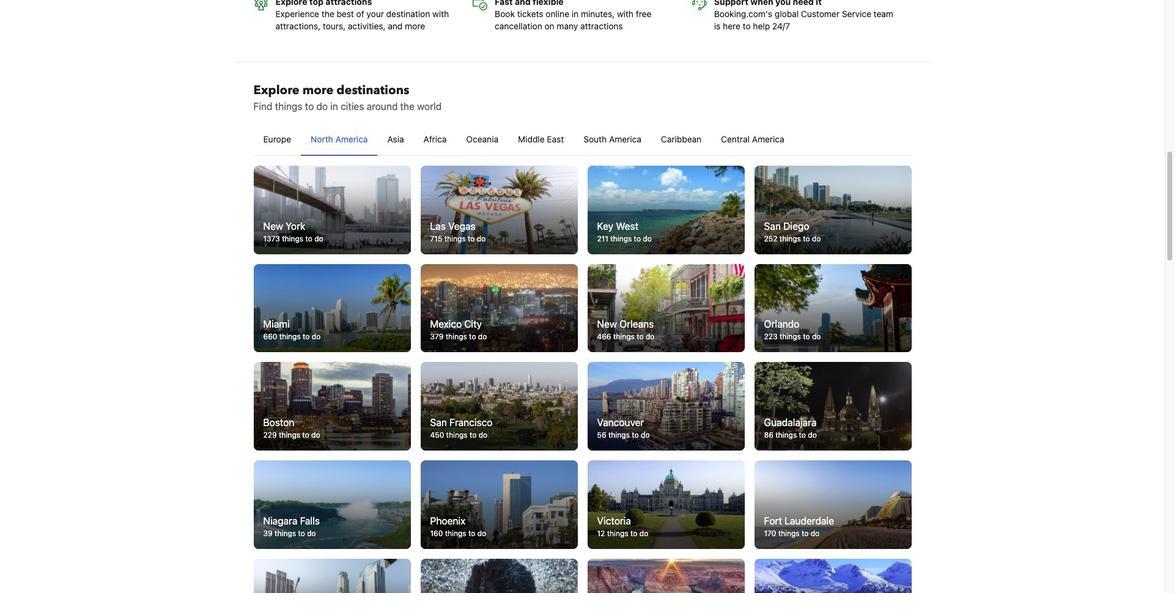 Task type: describe. For each thing, give the bounding box(es) containing it.
things inside phoenix 160 things to do
[[445, 529, 467, 538]]

1373
[[263, 234, 280, 243]]

tickets
[[517, 9, 544, 19]]

12
[[598, 529, 605, 538]]

victoria 12 things to do
[[598, 516, 649, 538]]

west
[[616, 221, 639, 232]]

south america button
[[574, 124, 652, 156]]

north america button
[[301, 124, 378, 156]]

whistler image
[[755, 559, 912, 594]]

cities
[[341, 101, 364, 112]]

oceania
[[467, 134, 499, 145]]

orlando 223 things to do
[[765, 319, 821, 342]]

victoria image
[[588, 461, 745, 549]]

best
[[337, 9, 354, 19]]

252
[[765, 234, 778, 243]]

south
[[584, 134, 607, 145]]

vegas
[[449, 221, 476, 232]]

los angeles image
[[254, 559, 411, 594]]

africa button
[[414, 124, 457, 156]]

more inside experience the best of your destination with attractions, tours, activities, and more
[[405, 21, 425, 31]]

orleans
[[620, 319, 654, 330]]

explore
[[254, 82, 300, 99]]

things inside san diego 252 things to do
[[780, 234, 801, 243]]

to inside new york 1373 things to do
[[306, 234, 313, 243]]

in inside the book tickets online in minutes, with free cancellation on many attractions
[[572, 9, 579, 19]]

caribbean button
[[652, 124, 712, 156]]

team
[[874, 9, 894, 19]]

europe button
[[254, 124, 301, 156]]

francisco
[[450, 417, 493, 428]]

the inside "explore more destinations find things to do in cities around the world"
[[400, 101, 415, 112]]

with inside the book tickets online in minutes, with free cancellation on many attractions
[[617, 9, 634, 19]]

more inside "explore more destinations find things to do in cities around the world"
[[303, 82, 334, 99]]

south america
[[584, 134, 642, 145]]

to inside "explore more destinations find things to do in cities around the world"
[[305, 101, 314, 112]]

to inside guadalajara 86 things to do
[[799, 431, 806, 440]]

free
[[636, 9, 652, 19]]

las vegas 715 things to do
[[430, 221, 486, 243]]

to inside san diego 252 things to do
[[803, 234, 810, 243]]

book tickets online in minutes, with free cancellation on many attractions
[[495, 9, 652, 31]]

america for north america
[[336, 134, 368, 145]]

east
[[547, 134, 564, 145]]

160
[[430, 529, 443, 538]]

223
[[765, 333, 778, 342]]

hartsville image
[[588, 559, 745, 594]]

86
[[765, 431, 774, 440]]

your
[[367, 9, 384, 19]]

san for san francisco
[[430, 417, 447, 428]]

do inside new york 1373 things to do
[[315, 234, 324, 243]]

find
[[254, 101, 273, 112]]

phoenix 160 things to do
[[430, 516, 487, 538]]

asia button
[[378, 124, 414, 156]]

around
[[367, 101, 398, 112]]

to inside vancouver 56 things to do
[[632, 431, 639, 440]]

key west 211 things to do
[[598, 221, 652, 243]]

vancouver
[[598, 417, 644, 428]]

york
[[286, 221, 306, 232]]

orlando
[[765, 319, 800, 330]]

san francisco 450 things to do
[[430, 417, 493, 440]]

on
[[545, 21, 555, 31]]

asia
[[388, 134, 404, 145]]

things inside "orlando 223 things to do"
[[780, 333, 802, 342]]

world
[[417, 101, 442, 112]]

do inside the boston 229 things to do
[[312, 431, 320, 440]]

key west image
[[588, 166, 745, 254]]

customer
[[802, 9, 840, 19]]

miami 660 things to do
[[263, 319, 321, 342]]

oceania button
[[457, 124, 509, 156]]

to inside the boston 229 things to do
[[302, 431, 309, 440]]

booking.com's
[[715, 9, 773, 19]]

phoenix image
[[421, 461, 578, 549]]

do inside mexico city 379 things to do
[[478, 333, 487, 342]]

north america
[[311, 134, 368, 145]]

san francisco image
[[421, 363, 578, 451]]

city
[[465, 319, 482, 330]]

attractions,
[[276, 21, 321, 31]]

new for new orleans
[[598, 319, 617, 330]]

boston image
[[254, 363, 411, 451]]

do inside niagara falls 39 things to do
[[307, 529, 316, 538]]

things inside key west 211 things to do
[[611, 234, 632, 243]]

things inside "san francisco 450 things to do"
[[446, 431, 468, 440]]

to inside "san francisco 450 things to do"
[[470, 431, 477, 440]]

39
[[263, 529, 273, 538]]

to inside miami 660 things to do
[[303, 333, 310, 342]]

cancellation
[[495, 21, 543, 31]]

56
[[598, 431, 607, 440]]

660
[[263, 333, 277, 342]]

vancouver image
[[588, 363, 745, 451]]

las vegas image
[[421, 166, 578, 254]]

170
[[765, 529, 777, 538]]

to inside booking.com's global customer service team is here to help 24/7
[[743, 21, 751, 31]]

vancouver 56 things to do
[[598, 417, 650, 440]]

niagara falls image
[[254, 461, 411, 549]]

central america
[[722, 134, 785, 145]]

in inside "explore more destinations find things to do in cities around the world"
[[331, 101, 338, 112]]

mexico city 379 things to do
[[430, 319, 487, 342]]

explore more destinations find things to do in cities around the world
[[254, 82, 442, 112]]

new york 1373 things to do
[[263, 221, 324, 243]]

online
[[546, 9, 570, 19]]

america for central america
[[752, 134, 785, 145]]

new for new york
[[263, 221, 283, 232]]

to inside niagara falls 39 things to do
[[298, 529, 305, 538]]

fort
[[765, 516, 783, 527]]

things inside new orleans 466 things to do
[[614, 333, 635, 342]]

do inside new orleans 466 things to do
[[646, 333, 655, 342]]

guadalajara image
[[755, 363, 912, 451]]

activities,
[[348, 21, 386, 31]]

north
[[311, 134, 333, 145]]

things inside vancouver 56 things to do
[[609, 431, 630, 440]]

miami image
[[254, 264, 411, 353]]

jackson image
[[421, 559, 578, 594]]

minutes,
[[581, 9, 615, 19]]

do inside phoenix 160 things to do
[[478, 529, 487, 538]]

san diego image
[[755, 166, 912, 254]]



Task type: locate. For each thing, give the bounding box(es) containing it.
do inside vancouver 56 things to do
[[641, 431, 650, 440]]

things down phoenix on the left bottom of page
[[445, 529, 467, 538]]

more down destination
[[405, 21, 425, 31]]

destination
[[387, 9, 430, 19]]

america inside button
[[752, 134, 785, 145]]

america right central
[[752, 134, 785, 145]]

middle east button
[[509, 124, 574, 156]]

do inside las vegas 715 things to do
[[477, 234, 486, 243]]

things inside las vegas 715 things to do
[[445, 234, 466, 243]]

do right 660
[[312, 333, 321, 342]]

new inside new york 1373 things to do
[[263, 221, 283, 232]]

1 horizontal spatial more
[[405, 21, 425, 31]]

boston
[[263, 417, 295, 428]]

new orleans image
[[588, 264, 745, 353]]

new inside new orleans 466 things to do
[[598, 319, 617, 330]]

to down guadalajara
[[799, 431, 806, 440]]

to right 229
[[302, 431, 309, 440]]

2 america from the left
[[609, 134, 642, 145]]

mexico
[[430, 319, 462, 330]]

1 vertical spatial in
[[331, 101, 338, 112]]

tab list
[[254, 124, 912, 157]]

orlando image
[[755, 264, 912, 353]]

san inside "san francisco 450 things to do"
[[430, 417, 447, 428]]

2 with from the left
[[617, 9, 634, 19]]

3 america from the left
[[752, 134, 785, 145]]

0 horizontal spatial the
[[322, 9, 335, 19]]

is
[[715, 21, 721, 31]]

middle
[[518, 134, 545, 145]]

help
[[753, 21, 770, 31]]

to down francisco
[[470, 431, 477, 440]]

to down "vancouver"
[[632, 431, 639, 440]]

attractions
[[581, 21, 623, 31]]

many
[[557, 21, 578, 31]]

24/7
[[773, 21, 790, 31]]

do right 1373
[[315, 234, 324, 243]]

things down the mexico
[[446, 333, 467, 342]]

1 horizontal spatial with
[[617, 9, 634, 19]]

do left cities
[[317, 101, 328, 112]]

to up north
[[305, 101, 314, 112]]

experience the best of your destination with attractions, tours, activities, and more
[[276, 9, 449, 31]]

to inside fort lauderdale 170 things to do
[[802, 529, 809, 538]]

new up 466
[[598, 319, 617, 330]]

things down orleans
[[614, 333, 635, 342]]

1 vertical spatial san
[[430, 417, 447, 428]]

san inside san diego 252 things to do
[[765, 221, 781, 232]]

things inside 'victoria 12 things to do'
[[607, 529, 629, 538]]

to down vegas
[[468, 234, 475, 243]]

the inside experience the best of your destination with attractions, tours, activities, and more
[[322, 9, 335, 19]]

things inside guadalajara 86 things to do
[[776, 431, 797, 440]]

more right explore
[[303, 82, 334, 99]]

do down city
[[478, 333, 487, 342]]

do down orleans
[[646, 333, 655, 342]]

to down orleans
[[637, 333, 644, 342]]

things inside new york 1373 things to do
[[282, 234, 304, 243]]

715
[[430, 234, 443, 243]]

0 vertical spatial in
[[572, 9, 579, 19]]

to down lauderdale
[[802, 529, 809, 538]]

450
[[430, 431, 444, 440]]

0 horizontal spatial san
[[430, 417, 447, 428]]

fort lauderdale image
[[755, 461, 912, 549]]

0 vertical spatial san
[[765, 221, 781, 232]]

1 vertical spatial new
[[598, 319, 617, 330]]

service
[[842, 9, 872, 19]]

379
[[430, 333, 444, 342]]

book
[[495, 9, 515, 19]]

to down falls
[[298, 529, 305, 538]]

do right 715
[[477, 234, 486, 243]]

new orleans 466 things to do
[[598, 319, 655, 342]]

destinations
[[337, 82, 410, 99]]

with
[[433, 9, 449, 19], [617, 9, 634, 19]]

do down lauderdale
[[811, 529, 820, 538]]

niagara falls 39 things to do
[[263, 516, 320, 538]]

229
[[263, 431, 277, 440]]

0 vertical spatial new
[[263, 221, 283, 232]]

do right 211
[[643, 234, 652, 243]]

san up 252
[[765, 221, 781, 232]]

do inside fort lauderdale 170 things to do
[[811, 529, 820, 538]]

do inside "orlando 223 things to do"
[[813, 333, 821, 342]]

to inside "orlando 223 things to do"
[[804, 333, 811, 342]]

1 horizontal spatial america
[[609, 134, 642, 145]]

do inside key west 211 things to do
[[643, 234, 652, 243]]

here
[[723, 21, 741, 31]]

in up many
[[572, 9, 579, 19]]

things down "vancouver"
[[609, 431, 630, 440]]

0 horizontal spatial with
[[433, 9, 449, 19]]

0 horizontal spatial america
[[336, 134, 368, 145]]

with left free
[[617, 9, 634, 19]]

things down francisco
[[446, 431, 468, 440]]

diego
[[784, 221, 810, 232]]

to down the diego
[[803, 234, 810, 243]]

central america button
[[712, 124, 795, 156]]

to inside new orleans 466 things to do
[[637, 333, 644, 342]]

with right destination
[[433, 9, 449, 19]]

victoria
[[598, 516, 631, 527]]

america for south america
[[609, 134, 642, 145]]

las
[[430, 221, 446, 232]]

1 horizontal spatial new
[[598, 319, 617, 330]]

in
[[572, 9, 579, 19], [331, 101, 338, 112]]

new york image
[[254, 166, 411, 254]]

phoenix
[[430, 516, 466, 527]]

211
[[598, 234, 609, 243]]

to down "west" on the top right
[[634, 234, 641, 243]]

experience
[[276, 9, 319, 19]]

do inside san diego 252 things to do
[[813, 234, 821, 243]]

middle east
[[518, 134, 564, 145]]

new up 1373
[[263, 221, 283, 232]]

0 vertical spatial the
[[322, 9, 335, 19]]

to inside 'victoria 12 things to do'
[[631, 529, 638, 538]]

global
[[775, 9, 799, 19]]

tab list containing europe
[[254, 124, 912, 157]]

do inside "san francisco 450 things to do"
[[479, 431, 488, 440]]

do right 252
[[813, 234, 821, 243]]

things down niagara
[[275, 529, 296, 538]]

to down city
[[469, 333, 476, 342]]

san for san diego
[[765, 221, 781, 232]]

lauderdale
[[785, 516, 835, 527]]

things
[[275, 101, 303, 112], [282, 234, 304, 243], [445, 234, 466, 243], [611, 234, 632, 243], [780, 234, 801, 243], [279, 333, 301, 342], [446, 333, 467, 342], [614, 333, 635, 342], [780, 333, 802, 342], [279, 431, 300, 440], [446, 431, 468, 440], [609, 431, 630, 440], [776, 431, 797, 440], [275, 529, 296, 538], [445, 529, 467, 538], [607, 529, 629, 538], [779, 529, 800, 538]]

falls
[[300, 516, 320, 527]]

1 america from the left
[[336, 134, 368, 145]]

1 horizontal spatial the
[[400, 101, 415, 112]]

things down vegas
[[445, 234, 466, 243]]

do down "vancouver"
[[641, 431, 650, 440]]

do inside "explore more destinations find things to do in cities around the world"
[[317, 101, 328, 112]]

0 horizontal spatial in
[[331, 101, 338, 112]]

do right 223
[[813, 333, 821, 342]]

2 horizontal spatial america
[[752, 134, 785, 145]]

do down francisco
[[479, 431, 488, 440]]

do inside 'victoria 12 things to do'
[[640, 529, 649, 538]]

tours,
[[323, 21, 346, 31]]

to down booking.com's
[[743, 21, 751, 31]]

mexico city image
[[421, 264, 578, 353]]

do right 160
[[478, 529, 487, 538]]

1 vertical spatial the
[[400, 101, 415, 112]]

things inside "explore more destinations find things to do in cities around the world"
[[275, 101, 303, 112]]

the left world
[[400, 101, 415, 112]]

things inside niagara falls 39 things to do
[[275, 529, 296, 538]]

things down boston
[[279, 431, 300, 440]]

to right 660
[[303, 333, 310, 342]]

1 horizontal spatial san
[[765, 221, 781, 232]]

to right 223
[[804, 333, 811, 342]]

things down victoria
[[607, 529, 629, 538]]

do inside miami 660 things to do
[[312, 333, 321, 342]]

to down victoria
[[631, 529, 638, 538]]

guadalajara 86 things to do
[[765, 417, 817, 440]]

of
[[356, 9, 364, 19]]

things down explore
[[275, 101, 303, 112]]

the up tours,
[[322, 9, 335, 19]]

do
[[317, 101, 328, 112], [315, 234, 324, 243], [477, 234, 486, 243], [643, 234, 652, 243], [813, 234, 821, 243], [312, 333, 321, 342], [478, 333, 487, 342], [646, 333, 655, 342], [813, 333, 821, 342], [312, 431, 320, 440], [479, 431, 488, 440], [641, 431, 650, 440], [808, 431, 817, 440], [307, 529, 316, 538], [478, 529, 487, 538], [640, 529, 649, 538], [811, 529, 820, 538]]

to inside las vegas 715 things to do
[[468, 234, 475, 243]]

things down miami
[[279, 333, 301, 342]]

things right 170
[[779, 529, 800, 538]]

key
[[598, 221, 614, 232]]

things inside fort lauderdale 170 things to do
[[779, 529, 800, 538]]

guadalajara
[[765, 417, 817, 428]]

1 with from the left
[[433, 9, 449, 19]]

do down falls
[[307, 529, 316, 538]]

things inside mexico city 379 things to do
[[446, 333, 467, 342]]

boston 229 things to do
[[263, 417, 320, 440]]

america
[[336, 134, 368, 145], [609, 134, 642, 145], [752, 134, 785, 145]]

san diego 252 things to do
[[765, 221, 821, 243]]

with inside experience the best of your destination with attractions, tours, activities, and more
[[433, 9, 449, 19]]

to inside mexico city 379 things to do
[[469, 333, 476, 342]]

things inside the boston 229 things to do
[[279, 431, 300, 440]]

san
[[765, 221, 781, 232], [430, 417, 447, 428]]

0 horizontal spatial more
[[303, 82, 334, 99]]

things down the diego
[[780, 234, 801, 243]]

to
[[743, 21, 751, 31], [305, 101, 314, 112], [306, 234, 313, 243], [468, 234, 475, 243], [634, 234, 641, 243], [803, 234, 810, 243], [303, 333, 310, 342], [469, 333, 476, 342], [637, 333, 644, 342], [804, 333, 811, 342], [302, 431, 309, 440], [470, 431, 477, 440], [632, 431, 639, 440], [799, 431, 806, 440], [298, 529, 305, 538], [469, 529, 476, 538], [631, 529, 638, 538], [802, 529, 809, 538]]

things down orlando
[[780, 333, 802, 342]]

do inside guadalajara 86 things to do
[[808, 431, 817, 440]]

things down "west" on the top right
[[611, 234, 632, 243]]

things down guadalajara
[[776, 431, 797, 440]]

0 horizontal spatial new
[[263, 221, 283, 232]]

to right 160
[[469, 529, 476, 538]]

things down york
[[282, 234, 304, 243]]

america right north
[[336, 134, 368, 145]]

1 horizontal spatial in
[[572, 9, 579, 19]]

in left cities
[[331, 101, 338, 112]]

africa
[[424, 134, 447, 145]]

niagara
[[263, 516, 298, 527]]

miami
[[263, 319, 290, 330]]

do right '12'
[[640, 529, 649, 538]]

to right 1373
[[306, 234, 313, 243]]

europe
[[263, 134, 291, 145]]

central
[[722, 134, 750, 145]]

america right south
[[609, 134, 642, 145]]

new
[[263, 221, 283, 232], [598, 319, 617, 330]]

things inside miami 660 things to do
[[279, 333, 301, 342]]

to inside key west 211 things to do
[[634, 234, 641, 243]]

to inside phoenix 160 things to do
[[469, 529, 476, 538]]

fort lauderdale 170 things to do
[[765, 516, 835, 538]]

466
[[598, 333, 612, 342]]

the
[[322, 9, 335, 19], [400, 101, 415, 112]]

0 vertical spatial more
[[405, 21, 425, 31]]

do down guadalajara
[[808, 431, 817, 440]]

1 vertical spatial more
[[303, 82, 334, 99]]

do right 229
[[312, 431, 320, 440]]

san up 450
[[430, 417, 447, 428]]



Task type: vqa. For each thing, say whether or not it's contained in the screenshot.
the San to the bottom
yes



